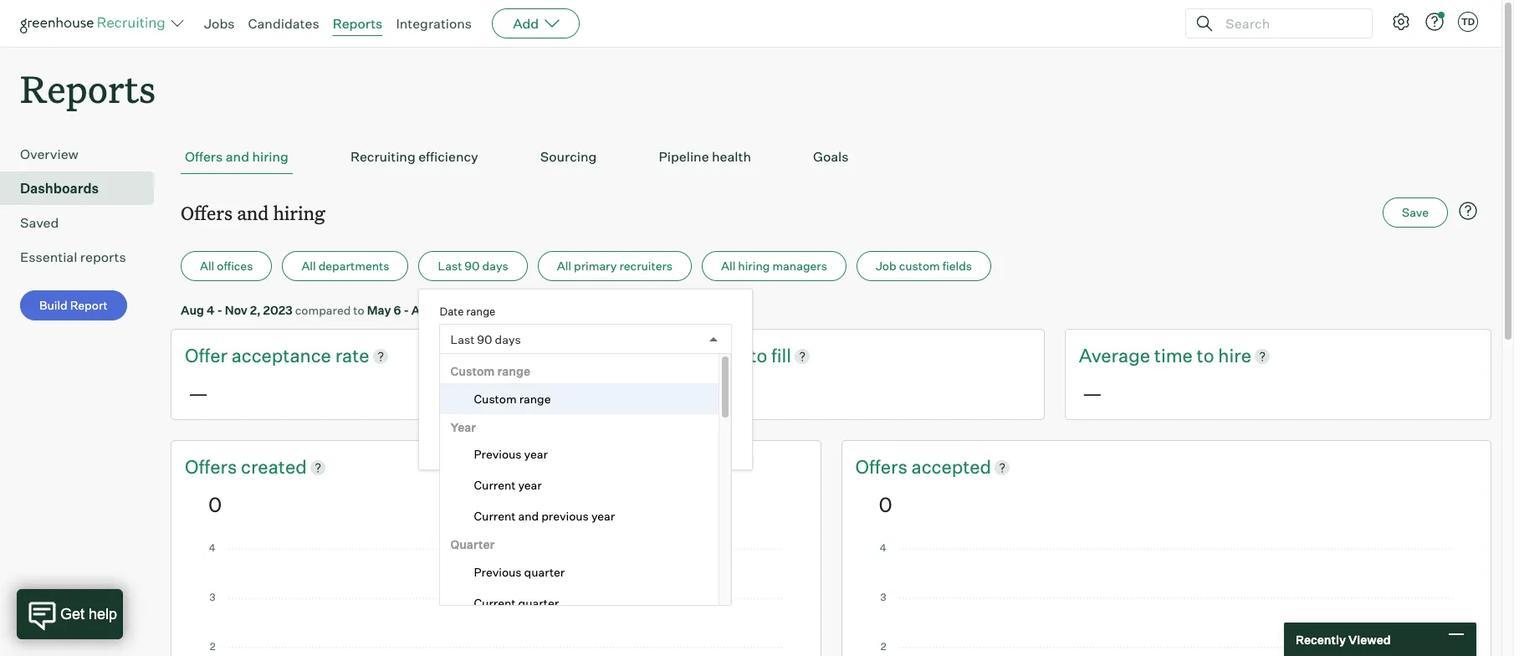Task type: locate. For each thing, give the bounding box(es) containing it.
1 vertical spatial range
[[498, 364, 531, 378]]

2 horizontal spatial time
[[1155, 344, 1193, 367]]

goals
[[814, 148, 849, 165]]

3 current from the top
[[474, 596, 516, 610]]

range right date
[[466, 305, 496, 318]]

candidates link
[[248, 15, 319, 32]]

1 date from the left
[[468, 369, 491, 383]]

custom range up 08/04/2023
[[451, 364, 531, 378]]

xychart image
[[208, 544, 784, 656], [879, 544, 1455, 656]]

90 down date range in the top of the page
[[477, 332, 493, 346]]

2 time link from the left
[[1155, 343, 1197, 369]]

0 horizontal spatial -
[[217, 303, 222, 317]]

average time to for hire
[[1079, 344, 1219, 367]]

previous up current year
[[521, 434, 569, 448]]

essential
[[20, 249, 77, 265]]

average time to
[[632, 344, 772, 367], [1079, 344, 1219, 367]]

offers link
[[185, 454, 241, 480], [856, 454, 912, 480]]

to left may
[[353, 303, 365, 317]]

0 horizontal spatial average time to
[[632, 344, 772, 367]]

1 horizontal spatial aug
[[412, 303, 435, 317]]

quarter up current quarter
[[524, 565, 565, 579]]

year for previous year
[[524, 447, 548, 461]]

0 horizontal spatial time link
[[708, 343, 750, 369]]

custom up 08/04/2023
[[451, 364, 495, 378]]

1 - from the left
[[217, 303, 222, 317]]

1 0 from the left
[[208, 492, 222, 517]]

1 average link from the left
[[632, 343, 708, 369]]

current down previous quarter
[[474, 596, 516, 610]]

2 average from the left
[[1079, 344, 1151, 367]]

0 vertical spatial year
[[524, 447, 548, 461]]

time link left fill link
[[708, 343, 750, 369]]

all offices
[[200, 259, 253, 273]]

departments
[[319, 259, 390, 273]]

1 horizontal spatial time link
[[1155, 343, 1197, 369]]

0 horizontal spatial 0
[[208, 492, 222, 517]]

goals button
[[809, 140, 853, 174]]

1 all from the left
[[200, 259, 214, 273]]

1 horizontal spatial reports
[[333, 15, 383, 32]]

1 to link from the left
[[750, 343, 772, 369]]

offers and hiring button
[[181, 140, 293, 174]]

range up the compare to previous time period
[[519, 391, 551, 406]]

last 90 days button
[[419, 251, 528, 281]]

2023
[[263, 303, 293, 317], [451, 303, 480, 317]]

date for end date
[[617, 369, 640, 383]]

1 current from the top
[[474, 478, 516, 492]]

2 vertical spatial year
[[592, 509, 615, 523]]

1 horizontal spatial to link
[[1197, 343, 1219, 369]]

year down period
[[592, 509, 615, 523]]

2 average time to from the left
[[1079, 344, 1219, 367]]

0 vertical spatial custom range
[[451, 364, 531, 378]]

custom range down "start date"
[[474, 391, 551, 406]]

all departments button
[[282, 251, 409, 281]]

reports
[[333, 15, 383, 32], [20, 64, 156, 113]]

reports right the candidates link
[[333, 15, 383, 32]]

2 previous from the top
[[474, 565, 522, 579]]

compare
[[455, 434, 505, 448]]

1 horizontal spatial average
[[1079, 344, 1151, 367]]

custom down "start date"
[[474, 391, 517, 406]]

0 horizontal spatial date
[[468, 369, 491, 383]]

0 horizontal spatial —
[[188, 381, 208, 406]]

last 90 days
[[438, 259, 509, 273], [451, 332, 521, 346]]

current for current year
[[474, 478, 516, 492]]

1 vertical spatial previous
[[542, 509, 589, 523]]

0 vertical spatial offers and hiring
[[185, 148, 289, 165]]

0 horizontal spatial 2023
[[263, 303, 293, 317]]

offers link for accepted
[[856, 454, 912, 480]]

average
[[632, 344, 704, 367], [1079, 344, 1151, 367]]

time left period
[[571, 434, 596, 448]]

compared
[[295, 303, 351, 317]]

0 vertical spatial quarter
[[524, 565, 565, 579]]

0 horizontal spatial offers link
[[185, 454, 241, 480]]

quarter down previous quarter
[[519, 596, 559, 610]]

quarter
[[524, 565, 565, 579], [519, 596, 559, 610]]

1 vertical spatial days
[[495, 332, 521, 346]]

0 vertical spatial custom
[[451, 364, 495, 378]]

0 vertical spatial range
[[466, 305, 496, 318]]

90
[[465, 259, 480, 273], [477, 332, 493, 346]]

year
[[524, 447, 548, 461], [519, 478, 542, 492], [592, 509, 615, 523]]

1 vertical spatial previous
[[474, 565, 522, 579]]

90 up date range in the top of the page
[[465, 259, 480, 273]]

0 vertical spatial last
[[438, 259, 462, 273]]

1 horizontal spatial average link
[[1079, 343, 1155, 369]]

last 90 days up date range in the top of the page
[[438, 259, 509, 273]]

1 horizontal spatial date
[[617, 369, 640, 383]]

previous down current year
[[542, 509, 589, 523]]

last down date range in the top of the page
[[451, 332, 475, 346]]

0 horizontal spatial reports
[[20, 64, 156, 113]]

0 horizontal spatial to link
[[750, 343, 772, 369]]

previous for and
[[542, 509, 589, 523]]

last up 3,
[[438, 259, 462, 273]]

0
[[208, 492, 222, 517], [879, 492, 893, 517]]

0 horizontal spatial aug
[[181, 303, 204, 317]]

aug left '4'
[[181, 303, 204, 317]]

end
[[595, 369, 615, 383]]

date right end
[[617, 369, 640, 383]]

0 horizontal spatial average
[[632, 344, 704, 367]]

time left hire
[[1155, 344, 1193, 367]]

current down previous year
[[474, 478, 516, 492]]

sourcing button
[[536, 140, 601, 174]]

1 average time to from the left
[[632, 344, 772, 367]]

all
[[200, 259, 214, 273], [302, 259, 316, 273], [557, 259, 572, 273], [722, 259, 736, 273]]

2023 right 3,
[[451, 303, 480, 317]]

jobs
[[204, 15, 235, 32]]

1 vertical spatial year
[[519, 478, 542, 492]]

all left primary at top
[[557, 259, 572, 273]]

rate link
[[335, 343, 370, 369]]

2 — from the left
[[636, 381, 656, 406]]

0 vertical spatial and
[[226, 148, 249, 165]]

td button
[[1459, 12, 1479, 32]]

last 90 days inside last 90 days button
[[438, 259, 509, 273]]

date right start
[[468, 369, 491, 383]]

all left the offices on the top of page
[[200, 259, 214, 273]]

2 vertical spatial hiring
[[739, 259, 770, 273]]

0 vertical spatial days
[[483, 259, 509, 273]]

date
[[440, 305, 464, 318]]

average link for hire
[[1079, 343, 1155, 369]]

integrations
[[396, 15, 472, 32]]

2 xychart image from the left
[[879, 544, 1455, 656]]

2,
[[250, 303, 261, 317]]

2 current from the top
[[474, 509, 516, 523]]

previous for to
[[521, 434, 569, 448]]

all hiring managers button
[[702, 251, 847, 281]]

1 average from the left
[[632, 344, 704, 367]]

1 — from the left
[[188, 381, 208, 406]]

candidates
[[248, 15, 319, 32]]

to link
[[750, 343, 772, 369], [1197, 343, 1219, 369]]

0 horizontal spatial xychart image
[[208, 544, 784, 656]]

1 offers link from the left
[[185, 454, 241, 480]]

1 vertical spatial quarter
[[519, 596, 559, 610]]

acceptance link
[[232, 343, 335, 369]]

build report button
[[20, 291, 127, 321]]

1 time link from the left
[[708, 343, 750, 369]]

overview
[[20, 146, 79, 163]]

1 horizontal spatial —
[[636, 381, 656, 406]]

current year
[[474, 478, 542, 492]]

4 all from the left
[[722, 259, 736, 273]]

primary
[[574, 259, 617, 273]]

—
[[188, 381, 208, 406], [636, 381, 656, 406], [1083, 381, 1103, 406]]

2023 right 2,
[[263, 303, 293, 317]]

1 horizontal spatial average time to
[[1079, 344, 1219, 367]]

range up 08/04/2023
[[498, 364, 531, 378]]

- right '4'
[[217, 303, 222, 317]]

0 vertical spatial previous
[[474, 447, 522, 461]]

build report
[[39, 298, 108, 312]]

all hiring managers
[[722, 259, 828, 273]]

current
[[474, 478, 516, 492], [474, 509, 516, 523], [474, 596, 516, 610]]

0 vertical spatial last 90 days
[[438, 259, 509, 273]]

current down current year
[[474, 509, 516, 523]]

and inside button
[[226, 148, 249, 165]]

previous up current year
[[474, 447, 522, 461]]

days down date range in the top of the page
[[495, 332, 521, 346]]

1 vertical spatial offers and hiring
[[181, 200, 325, 225]]

- right 6
[[404, 303, 409, 317]]

offers and hiring
[[185, 148, 289, 165], [181, 200, 325, 225]]

offer link
[[185, 343, 232, 369]]

range for 08/04/2023
[[466, 305, 496, 318]]

to left fill
[[750, 344, 768, 367]]

and
[[226, 148, 249, 165], [237, 200, 269, 225], [519, 509, 539, 523]]

time link for fill
[[708, 343, 750, 369]]

previous
[[474, 447, 522, 461], [474, 565, 522, 579]]

1 vertical spatial current
[[474, 509, 516, 523]]

2 date from the left
[[617, 369, 640, 383]]

— for hire
[[1083, 381, 1103, 406]]

— for fill
[[636, 381, 656, 406]]

all left managers
[[722, 259, 736, 273]]

created
[[241, 455, 307, 478]]

to right compare
[[508, 434, 519, 448]]

year up current year
[[524, 447, 548, 461]]

recruiting efficiency
[[351, 148, 479, 165]]

1 horizontal spatial -
[[404, 303, 409, 317]]

year up current and previous year
[[519, 478, 542, 492]]

last 90 days down date range in the top of the page
[[451, 332, 521, 346]]

range
[[466, 305, 496, 318], [498, 364, 531, 378], [519, 391, 551, 406]]

dashboards link
[[20, 178, 147, 199]]

2 vertical spatial current
[[474, 596, 516, 610]]

aug left 3,
[[412, 303, 435, 317]]

2 all from the left
[[302, 259, 316, 273]]

time for hire
[[1155, 344, 1193, 367]]

1 horizontal spatial time
[[708, 344, 746, 367]]

time left fill
[[708, 344, 746, 367]]

1 xychart image from the left
[[208, 544, 784, 656]]

start date
[[440, 369, 491, 383]]

aug 4 - nov 2, 2023 compared to may 6 - aug 3, 2023
[[181, 303, 480, 317]]

configure image
[[1392, 12, 1412, 32]]

2 0 from the left
[[879, 492, 893, 517]]

overview link
[[20, 144, 147, 164]]

offers and hiring inside button
[[185, 148, 289, 165]]

all left departments
[[302, 259, 316, 273]]

add
[[513, 15, 539, 32]]

0 vertical spatial current
[[474, 478, 516, 492]]

1 horizontal spatial xychart image
[[879, 544, 1455, 656]]

3 — from the left
[[1083, 381, 1103, 406]]

2 horizontal spatial —
[[1083, 381, 1103, 406]]

previous up current quarter
[[474, 565, 522, 579]]

0 vertical spatial previous
[[521, 434, 569, 448]]

offers
[[185, 148, 223, 165], [181, 200, 233, 225], [185, 455, 241, 478], [856, 455, 912, 478]]

Search text field
[[1222, 11, 1358, 36]]

2 average link from the left
[[1079, 343, 1155, 369]]

time
[[708, 344, 746, 367], [1155, 344, 1193, 367], [571, 434, 596, 448]]

2 offers link from the left
[[856, 454, 912, 480]]

nov
[[225, 303, 248, 317]]

0 horizontal spatial average link
[[632, 343, 708, 369]]

time link left hire 'link'
[[1155, 343, 1197, 369]]

days
[[483, 259, 509, 273], [495, 332, 521, 346]]

days up date range in the top of the page
[[483, 259, 509, 273]]

hiring
[[252, 148, 289, 165], [273, 200, 325, 225], [739, 259, 770, 273]]

1 horizontal spatial 2023
[[451, 303, 480, 317]]

0 horizontal spatial time
[[571, 434, 596, 448]]

2 to link from the left
[[1197, 343, 1219, 369]]

3 all from the left
[[557, 259, 572, 273]]

0 for accepted
[[879, 492, 893, 517]]

1 horizontal spatial offers link
[[856, 454, 912, 480]]

tab list
[[181, 140, 1482, 174]]

-
[[217, 303, 222, 317], [404, 303, 409, 317]]

1 previous from the top
[[474, 447, 522, 461]]

reports down greenhouse recruiting image
[[20, 64, 156, 113]]

0 vertical spatial 90
[[465, 259, 480, 273]]

reports link
[[333, 15, 383, 32]]

1 horizontal spatial 0
[[879, 492, 893, 517]]

offers link for created
[[185, 454, 241, 480]]



Task type: describe. For each thing, give the bounding box(es) containing it.
1 vertical spatial last 90 days
[[451, 332, 521, 346]]

job custom fields
[[876, 259, 973, 273]]

td
[[1462, 16, 1476, 28]]

year for current year
[[519, 478, 542, 492]]

90 inside button
[[465, 259, 480, 273]]

essential reports link
[[20, 247, 147, 267]]

recently
[[1297, 632, 1347, 647]]

previous for previous year
[[474, 447, 522, 461]]

job custom fields button
[[857, 251, 992, 281]]

sourcing
[[541, 148, 597, 165]]

1 2023 from the left
[[263, 303, 293, 317]]

2 vertical spatial and
[[519, 509, 539, 523]]

time for fill
[[708, 344, 746, 367]]

job
[[876, 259, 897, 273]]

reports
[[80, 249, 126, 265]]

period
[[598, 434, 634, 448]]

pipeline health button
[[655, 140, 756, 174]]

0 vertical spatial hiring
[[252, 148, 289, 165]]

date range
[[440, 305, 496, 318]]

pipeline health
[[659, 148, 752, 165]]

to link for hire
[[1197, 343, 1219, 369]]

date for start date
[[468, 369, 491, 383]]

quarter for previous quarter
[[524, 565, 565, 579]]

all offices button
[[181, 251, 272, 281]]

created link
[[241, 454, 307, 480]]

hire link
[[1219, 343, 1252, 369]]

average link for fill
[[632, 343, 708, 369]]

2 - from the left
[[404, 303, 409, 317]]

1 vertical spatial hiring
[[273, 200, 325, 225]]

all for all departments
[[302, 259, 316, 273]]

greenhouse recruiting image
[[20, 13, 171, 33]]

jobs link
[[204, 15, 235, 32]]

pipeline
[[659, 148, 709, 165]]

all for all hiring managers
[[722, 259, 736, 273]]

average time to for fill
[[632, 344, 772, 367]]

offices
[[217, 259, 253, 273]]

all primary recruiters
[[557, 259, 673, 273]]

recruiters
[[620, 259, 673, 273]]

hire
[[1219, 344, 1252, 367]]

viewed
[[1349, 632, 1392, 647]]

range for previous year
[[498, 364, 531, 378]]

offer acceptance
[[185, 344, 335, 367]]

current and previous year
[[474, 509, 615, 523]]

fill
[[772, 344, 792, 367]]

current quarter
[[474, 596, 559, 610]]

integrations link
[[396, 15, 472, 32]]

health
[[712, 148, 752, 165]]

td button
[[1456, 8, 1482, 35]]

all departments
[[302, 259, 390, 273]]

all for all offices
[[200, 259, 214, 273]]

compare to previous time period
[[455, 434, 634, 448]]

08/04/2023
[[450, 396, 520, 410]]

quarter for current quarter
[[519, 596, 559, 610]]

1 vertical spatial reports
[[20, 64, 156, 113]]

days inside button
[[483, 259, 509, 273]]

start
[[440, 369, 465, 383]]

fields
[[943, 259, 973, 273]]

acceptance
[[232, 344, 331, 367]]

offers inside button
[[185, 148, 223, 165]]

faq image
[[1459, 201, 1479, 221]]

2 2023 from the left
[[451, 303, 480, 317]]

to link for fill
[[750, 343, 772, 369]]

previous quarter
[[474, 565, 565, 579]]

dashboards
[[20, 180, 99, 197]]

rate
[[335, 344, 370, 367]]

0 vertical spatial reports
[[333, 15, 383, 32]]

add button
[[492, 8, 580, 39]]

recruiting efficiency button
[[346, 140, 483, 174]]

custom
[[899, 259, 941, 273]]

report
[[70, 298, 108, 312]]

fill link
[[772, 343, 792, 369]]

saved link
[[20, 213, 147, 233]]

offer
[[185, 344, 228, 367]]

build
[[39, 298, 68, 312]]

current for current and previous year
[[474, 509, 516, 523]]

1 vertical spatial and
[[237, 200, 269, 225]]

time link for hire
[[1155, 343, 1197, 369]]

average for hire
[[1079, 344, 1151, 367]]

saved
[[20, 214, 59, 231]]

last inside button
[[438, 259, 462, 273]]

may
[[367, 303, 391, 317]]

quarter
[[451, 538, 495, 552]]

all for all primary recruiters
[[557, 259, 572, 273]]

2 aug from the left
[[412, 303, 435, 317]]

average for fill
[[632, 344, 704, 367]]

tab list containing offers and hiring
[[181, 140, 1482, 174]]

all primary recruiters button
[[538, 251, 692, 281]]

efficiency
[[419, 148, 479, 165]]

accepted link
[[912, 454, 992, 480]]

managers
[[773, 259, 828, 273]]

previous for previous quarter
[[474, 565, 522, 579]]

1 vertical spatial custom range
[[474, 391, 551, 406]]

accepted
[[912, 455, 992, 478]]

xychart image for created
[[208, 544, 784, 656]]

1 aug from the left
[[181, 303, 204, 317]]

recruiting
[[351, 148, 416, 165]]

1 vertical spatial 90
[[477, 332, 493, 346]]

11/02/2023
[[605, 396, 668, 410]]

0 for created
[[208, 492, 222, 517]]

to left hire
[[1197, 344, 1215, 367]]

current for current quarter
[[474, 596, 516, 610]]

6
[[394, 303, 401, 317]]

recently viewed
[[1297, 632, 1392, 647]]

1 vertical spatial last
[[451, 332, 475, 346]]

xychart image for accepted
[[879, 544, 1455, 656]]

3,
[[437, 303, 448, 317]]

save
[[1403, 205, 1430, 219]]

2 vertical spatial range
[[519, 391, 551, 406]]

previous year
[[474, 447, 548, 461]]

4
[[207, 303, 215, 317]]

Compare to previous time period checkbox
[[440, 435, 451, 445]]

save button
[[1384, 198, 1449, 228]]

1 vertical spatial custom
[[474, 391, 517, 406]]

year
[[451, 420, 476, 434]]



Task type: vqa. For each thing, say whether or not it's contained in the screenshot.
Jane Davis TEST (19) Collect feedback in Application Review
no



